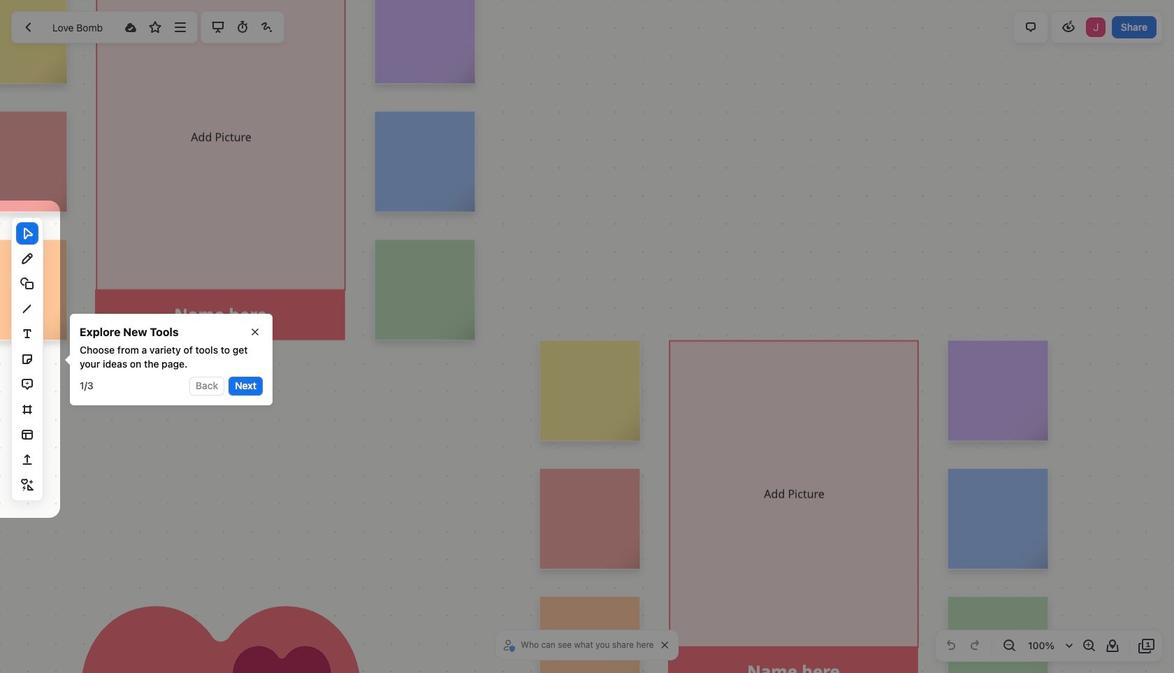 Task type: locate. For each thing, give the bounding box(es) containing it.
presentation image
[[209, 19, 226, 36]]

zoom in image
[[1081, 638, 1097, 654]]

more options image
[[172, 19, 188, 36]]

list item
[[1085, 16, 1107, 38]]

zoom out image
[[1001, 638, 1018, 654]]

list
[[1085, 16, 1107, 38]]

choose from a variety of tools to get your ideas on the page. element
[[80, 343, 263, 371]]

star this whiteboard image
[[147, 19, 164, 36]]

tooltip
[[60, 314, 273, 405]]

close image
[[662, 642, 669, 649]]

timer image
[[234, 19, 251, 36]]

laser image
[[259, 19, 275, 36]]



Task type: describe. For each thing, give the bounding box(es) containing it.
Document name text field
[[42, 16, 117, 38]]

dashboard image
[[20, 19, 37, 36]]

comment panel image
[[1023, 19, 1039, 36]]

pages image
[[1139, 638, 1155, 654]]

close image
[[252, 329, 259, 336]]

explore new tools element
[[80, 324, 179, 340]]



Task type: vqa. For each thing, say whether or not it's contained in the screenshot.
the Reports link
no



